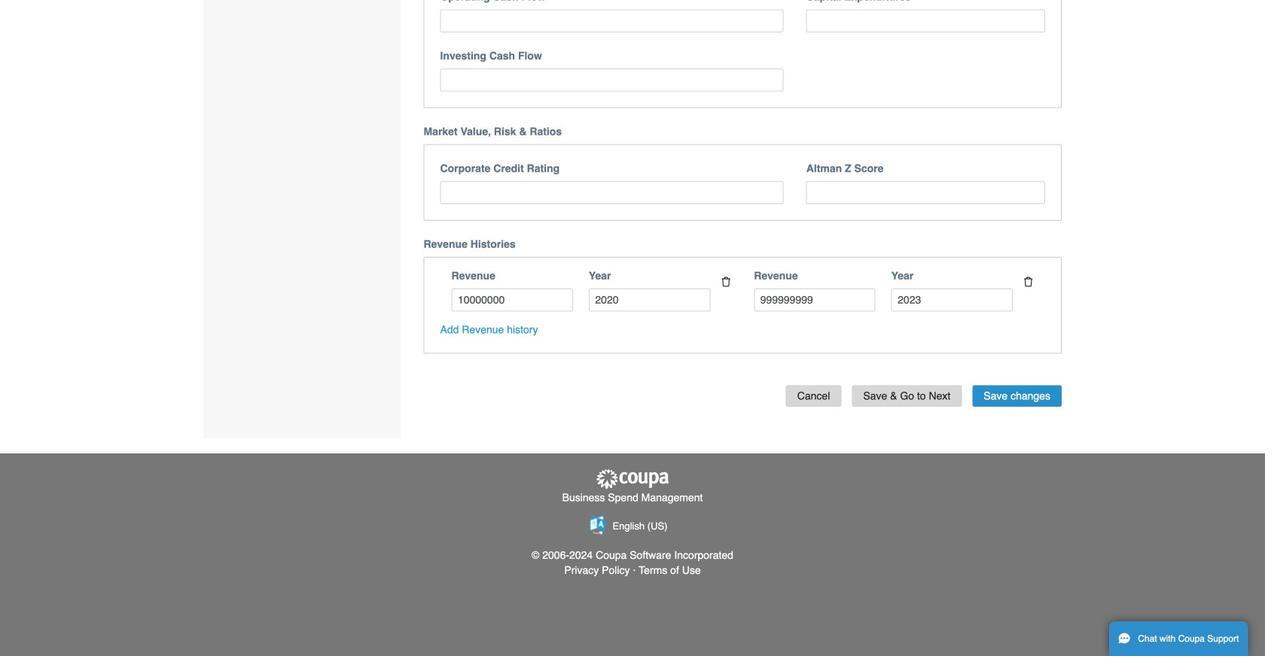 Task type: locate. For each thing, give the bounding box(es) containing it.
None text field
[[807, 9, 1046, 32], [440, 181, 784, 204], [589, 288, 711, 311], [754, 288, 876, 311], [892, 288, 1013, 311], [807, 9, 1046, 32], [440, 181, 784, 204], [589, 288, 711, 311], [754, 288, 876, 311], [892, 288, 1013, 311]]

None text field
[[440, 9, 784, 32], [440, 68, 784, 91], [807, 181, 1046, 204], [452, 288, 573, 311], [440, 9, 784, 32], [440, 68, 784, 91], [807, 181, 1046, 204], [452, 288, 573, 311]]

coupa supplier portal image
[[595, 469, 671, 490]]



Task type: vqa. For each thing, say whether or not it's contained in the screenshot.
Payment for Zero Payment Remittance Advice
no



